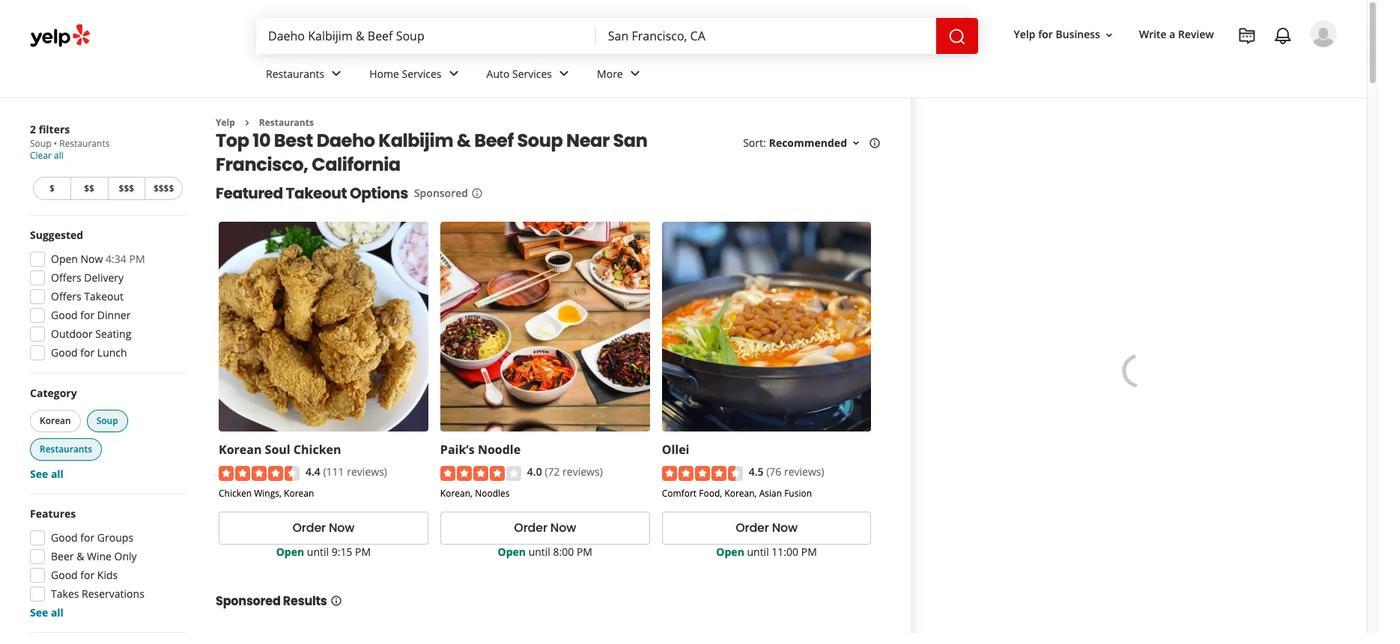 Task type: vqa. For each thing, say whether or not it's contained in the screenshot.


Task type: locate. For each thing, give the bounding box(es) containing it.
order for korean soul chicken
[[293, 519, 326, 537]]

24 chevron down v2 image right the auto services
[[555, 65, 573, 83]]

1 horizontal spatial 16 info v2 image
[[471, 187, 483, 199]]

$$$$
[[154, 182, 174, 195]]

open until 9:15 pm
[[276, 544, 371, 559]]

services right home
[[402, 66, 442, 81]]

filters
[[39, 122, 70, 136]]

order now link down (111
[[219, 511, 428, 544]]

reviews) right (72
[[563, 465, 603, 479]]

24 chevron down v2 image left home
[[328, 65, 346, 83]]

1 vertical spatial see all button
[[30, 605, 64, 620]]

search image
[[948, 27, 966, 45]]

24 chevron down v2 image inside auto services link
[[555, 65, 573, 83]]

2 reviews) from the left
[[563, 465, 603, 479]]

pm
[[129, 252, 145, 266], [355, 544, 371, 559], [577, 544, 593, 559], [802, 544, 817, 559]]

all down the restaurants button
[[51, 467, 64, 481]]

0 horizontal spatial none field
[[268, 28, 584, 44]]

restaurants
[[266, 66, 325, 81], [259, 116, 314, 129], [59, 137, 110, 150], [40, 443, 92, 456]]

pm right 8:00
[[577, 544, 593, 559]]

for left business
[[1039, 27, 1053, 42]]

good for lunch
[[51, 345, 127, 360]]

user actions element
[[1002, 19, 1358, 111]]

1 horizontal spatial takeout
[[286, 183, 347, 204]]

2 good from the top
[[51, 345, 78, 360]]

chicken down the 4.4 star rating image
[[219, 487, 252, 499]]

korean, down 4.5
[[725, 487, 757, 499]]

all for category
[[51, 467, 64, 481]]

takeout for offers
[[84, 289, 124, 303]]

3 good from the top
[[51, 530, 78, 545]]

sponsored for sponsored
[[414, 186, 468, 200]]

sponsored down top 10 best daeho kalbijim & beef soup near san francisco, california
[[414, 186, 468, 200]]

order now up open until 11:00 pm
[[736, 519, 798, 537]]

0 horizontal spatial sponsored
[[216, 592, 281, 610]]

restaurants button
[[30, 438, 102, 461]]

korean button
[[30, 410, 81, 432]]

chicken wings, korean
[[219, 487, 314, 499]]

open for paik's noodle
[[498, 544, 526, 559]]

2 vertical spatial korean
[[284, 487, 314, 499]]

1 offers from the top
[[51, 270, 81, 285]]

until left 11:00
[[747, 544, 769, 559]]

for inside button
[[1039, 27, 1053, 42]]

1 none field from the left
[[268, 28, 584, 44]]

24 chevron down v2 image
[[328, 65, 346, 83], [445, 65, 463, 83], [555, 65, 573, 83]]

for for kids
[[80, 568, 95, 582]]

0 vertical spatial see all
[[30, 467, 64, 481]]

0 horizontal spatial services
[[402, 66, 442, 81]]

1 see from the top
[[30, 467, 48, 481]]

1 reviews) from the left
[[347, 465, 387, 479]]

24 chevron down v2 image left 'auto'
[[445, 65, 463, 83]]

yelp for yelp link
[[216, 116, 235, 129]]

2 order from the left
[[514, 519, 548, 537]]

1 vertical spatial 16 info v2 image
[[330, 595, 342, 607]]

groups
[[97, 530, 133, 545]]

1 vertical spatial group
[[27, 386, 186, 482]]

2 horizontal spatial soup
[[517, 128, 563, 153]]

1 vertical spatial &
[[77, 549, 84, 563]]

until left 9:15
[[307, 544, 329, 559]]

2 24 chevron down v2 image from the left
[[445, 65, 463, 83]]

sponsored
[[414, 186, 468, 200], [216, 592, 281, 610]]

24 chevron down v2 image inside 'home services' link
[[445, 65, 463, 83]]

16 info v2 image
[[471, 187, 483, 199], [330, 595, 342, 607]]

1 horizontal spatial 24 chevron down v2 image
[[445, 65, 463, 83]]

4.0
[[527, 465, 542, 479]]

home services link
[[358, 54, 475, 97]]

0 vertical spatial 16 chevron down v2 image
[[1104, 29, 1116, 41]]

see all
[[30, 467, 64, 481], [30, 605, 64, 620]]

korean, noodles order now
[[440, 487, 576, 537]]

0 horizontal spatial order now link
[[219, 511, 428, 544]]

group containing features
[[25, 507, 186, 620]]

0 horizontal spatial yelp
[[216, 116, 235, 129]]

for down offers takeout at left top
[[80, 308, 95, 322]]

order now
[[293, 519, 355, 537], [736, 519, 798, 537]]

1 horizontal spatial sponsored
[[414, 186, 468, 200]]

3 order from the left
[[736, 519, 769, 537]]

restaurants inside button
[[40, 443, 92, 456]]

0 horizontal spatial korean,
[[440, 487, 473, 499]]

soup inside top 10 best daeho kalbijim & beef soup near san francisco, california
[[517, 128, 563, 153]]

1 vertical spatial sponsored
[[216, 592, 281, 610]]

until left 8:00
[[529, 544, 551, 559]]

16 info v2 image
[[869, 137, 881, 149]]

pm for ollei
[[802, 544, 817, 559]]

results
[[283, 592, 327, 610]]

open down "suggested"
[[51, 252, 78, 266]]

open down korean, noodles order now
[[498, 544, 526, 559]]

group
[[25, 228, 186, 365], [27, 386, 186, 482], [25, 507, 186, 620]]

3 24 chevron down v2 image from the left
[[555, 65, 573, 83]]

1 horizontal spatial order now
[[736, 519, 798, 537]]

more link
[[585, 54, 656, 97]]

0 vertical spatial 16 info v2 image
[[471, 187, 483, 199]]

see all button down the restaurants button
[[30, 467, 64, 481]]

1 vertical spatial restaurants link
[[259, 116, 314, 129]]

dinner
[[97, 308, 131, 322]]

for down the beer & wine only
[[80, 568, 95, 582]]

1 horizontal spatial none field
[[608, 28, 924, 44]]

1 services from the left
[[402, 66, 442, 81]]

recommended button
[[769, 136, 862, 150]]

fusion
[[785, 487, 812, 499]]

for up the beer & wine only
[[80, 530, 95, 545]]

1 order now from the left
[[293, 519, 355, 537]]

see all down the restaurants button
[[30, 467, 64, 481]]

pm right 4:34
[[129, 252, 145, 266]]

0 horizontal spatial 24 chevron down v2 image
[[328, 65, 346, 83]]

16 chevron down v2 image inside the 'yelp for business' button
[[1104, 29, 1116, 41]]

2 services from the left
[[513, 66, 552, 81]]

see for category
[[30, 467, 48, 481]]

0 horizontal spatial korean
[[40, 414, 71, 427]]

4.4 star rating image
[[219, 466, 300, 481]]

korean down 4.4
[[284, 487, 314, 499]]

open left 11:00
[[717, 544, 745, 559]]

sort:
[[743, 136, 766, 150]]

2 offers from the top
[[51, 289, 81, 303]]

restaurants down korean button
[[40, 443, 92, 456]]

1 horizontal spatial chicken
[[294, 441, 341, 458]]

noodles
[[475, 487, 510, 499]]

sponsored left results
[[216, 592, 281, 610]]

0 horizontal spatial &
[[77, 549, 84, 563]]

24 chevron down v2 image for home services
[[445, 65, 463, 83]]

2 order now from the left
[[736, 519, 798, 537]]

review
[[1179, 27, 1215, 42]]

see all for category
[[30, 467, 64, 481]]

wings,
[[254, 487, 282, 499]]

korean up the 4.4 star rating image
[[219, 441, 262, 458]]

for for lunch
[[80, 345, 95, 360]]

0 horizontal spatial 16 info v2 image
[[330, 595, 342, 607]]

all right clear
[[54, 149, 64, 162]]

2 horizontal spatial order
[[736, 519, 769, 537]]

1 horizontal spatial order
[[514, 519, 548, 537]]

restaurants link up best
[[254, 54, 358, 97]]

order now for ollei
[[736, 519, 798, 537]]

daeho
[[317, 128, 375, 153]]

soup inside button
[[96, 414, 118, 427]]

Near text field
[[608, 28, 924, 44]]

korean, down the 4 star rating image
[[440, 487, 473, 499]]

restaurants inside "business categories" element
[[266, 66, 325, 81]]

2 vertical spatial group
[[25, 507, 186, 620]]

comfort
[[662, 487, 697, 499]]

1 see all from the top
[[30, 467, 64, 481]]

2 see all button from the top
[[30, 605, 64, 620]]

1 horizontal spatial soup
[[96, 414, 118, 427]]

reservations
[[82, 587, 144, 601]]

0 horizontal spatial chicken
[[219, 487, 252, 499]]

1 vertical spatial chicken
[[219, 487, 252, 499]]

& left beef
[[457, 128, 471, 153]]

suggested
[[30, 228, 83, 242]]

$
[[49, 182, 55, 195]]

2 none field from the left
[[608, 28, 924, 44]]

san
[[613, 128, 648, 153]]

for down the outdoor seating
[[80, 345, 95, 360]]

2 order now link from the left
[[440, 511, 650, 544]]

now inside korean, noodles order now
[[551, 519, 576, 537]]

4.4
[[306, 465, 321, 479]]

3 until from the left
[[747, 544, 769, 559]]

&
[[457, 128, 471, 153], [77, 549, 84, 563]]

None search field
[[256, 18, 981, 54]]

order up the open until 8:00 pm
[[514, 519, 548, 537]]

0 vertical spatial offers
[[51, 270, 81, 285]]

korean inside button
[[40, 414, 71, 427]]

pm right 9:15
[[355, 544, 371, 559]]

1 horizontal spatial yelp
[[1014, 27, 1036, 42]]

write
[[1140, 27, 1167, 42]]

restaurants link right 16 chevron right v2 image
[[259, 116, 314, 129]]

notifications image
[[1275, 27, 1292, 45]]

order inside korean, noodles order now
[[514, 519, 548, 537]]

services
[[402, 66, 442, 81], [513, 66, 552, 81]]

16 chevron down v2 image inside "recommended" dropdown button
[[850, 137, 862, 149]]

16 info v2 image down beef
[[471, 187, 483, 199]]

1 vertical spatial korean
[[219, 441, 262, 458]]

yelp left 16 chevron right v2 image
[[216, 116, 235, 129]]

chicken
[[294, 441, 341, 458], [219, 487, 252, 499]]

takeout for featured
[[286, 183, 347, 204]]

none field up "business categories" element
[[608, 28, 924, 44]]

pm right 11:00
[[802, 544, 817, 559]]

reviews) up fusion
[[784, 465, 825, 479]]

0 vertical spatial group
[[25, 228, 186, 365]]

yelp inside button
[[1014, 27, 1036, 42]]

noodle
[[478, 441, 521, 458]]

until for noodle
[[529, 544, 551, 559]]

1 vertical spatial see
[[30, 605, 48, 620]]

1 order from the left
[[293, 519, 326, 537]]

open for korean soul chicken
[[276, 544, 304, 559]]

order now link
[[219, 511, 428, 544], [440, 511, 650, 544], [662, 511, 872, 544]]

good for good for groups
[[51, 530, 78, 545]]

2 horizontal spatial 24 chevron down v2 image
[[555, 65, 573, 83]]

order now up the open until 9:15 pm
[[293, 519, 355, 537]]

yelp for business button
[[1008, 21, 1122, 48]]

•
[[54, 137, 57, 150]]

chicken up 4.4
[[294, 441, 341, 458]]

all
[[54, 149, 64, 162], [51, 467, 64, 481], [51, 605, 64, 620]]

see all button
[[30, 467, 64, 481], [30, 605, 64, 620]]

2 horizontal spatial korean
[[284, 487, 314, 499]]

order now link down asian
[[662, 511, 872, 544]]

yelp left business
[[1014, 27, 1036, 42]]

2 see from the top
[[30, 605, 48, 620]]

0 horizontal spatial order
[[293, 519, 326, 537]]

open up results
[[276, 544, 304, 559]]

1 horizontal spatial &
[[457, 128, 471, 153]]

16 info v2 image right results
[[330, 595, 342, 607]]

until for soul
[[307, 544, 329, 559]]

now up 11:00
[[772, 519, 798, 537]]

0 horizontal spatial order now
[[293, 519, 355, 537]]

16 chevron down v2 image
[[1104, 29, 1116, 41], [850, 137, 862, 149]]

reviews) right (111
[[347, 465, 387, 479]]

0 vertical spatial sponsored
[[414, 186, 468, 200]]

korean down category
[[40, 414, 71, 427]]

0 vertical spatial all
[[54, 149, 64, 162]]

4 good from the top
[[51, 568, 78, 582]]

restaurants right the •
[[59, 137, 110, 150]]

takes reservations
[[51, 587, 144, 601]]

best
[[274, 128, 313, 153]]

see for features
[[30, 605, 48, 620]]

group containing category
[[27, 386, 186, 482]]

4.5
[[749, 465, 764, 479]]

all down takes
[[51, 605, 64, 620]]

1 horizontal spatial services
[[513, 66, 552, 81]]

0 vertical spatial see
[[30, 467, 48, 481]]

1 korean, from the left
[[440, 487, 473, 499]]

good up takes
[[51, 568, 78, 582]]

good down outdoor
[[51, 345, 78, 360]]

order up the open until 9:15 pm
[[293, 519, 326, 537]]

reviews) for noodle
[[563, 465, 603, 479]]

0 vertical spatial &
[[457, 128, 471, 153]]

soup left the •
[[30, 137, 51, 150]]

soup
[[517, 128, 563, 153], [30, 137, 51, 150], [96, 414, 118, 427]]

korean,
[[440, 487, 473, 499], [725, 487, 757, 499]]

1 horizontal spatial order now link
[[440, 511, 650, 544]]

1 vertical spatial all
[[51, 467, 64, 481]]

business categories element
[[254, 54, 1337, 97]]

1 vertical spatial 16 chevron down v2 image
[[850, 137, 862, 149]]

2 see all from the top
[[30, 605, 64, 620]]

order up open until 11:00 pm
[[736, 519, 769, 537]]

2 korean, from the left
[[725, 487, 757, 499]]

services right 'auto'
[[513, 66, 552, 81]]

open for ollei
[[717, 544, 745, 559]]

none field up 'home services' link on the top left of the page
[[268, 28, 584, 44]]

1 see all button from the top
[[30, 467, 64, 481]]

takeout down delivery
[[84, 289, 124, 303]]

2 horizontal spatial reviews)
[[784, 465, 825, 479]]

0 horizontal spatial until
[[307, 544, 329, 559]]

1 order now link from the left
[[219, 511, 428, 544]]

1 horizontal spatial korean,
[[725, 487, 757, 499]]

0 vertical spatial chicken
[[294, 441, 341, 458]]

0 vertical spatial see all button
[[30, 467, 64, 481]]

1 good from the top
[[51, 308, 78, 322]]

offers up offers takeout at left top
[[51, 270, 81, 285]]

None field
[[268, 28, 584, 44], [608, 28, 924, 44]]

restaurants up best
[[266, 66, 325, 81]]

good up outdoor
[[51, 308, 78, 322]]

yelp
[[1014, 27, 1036, 42], [216, 116, 235, 129]]

0 horizontal spatial takeout
[[84, 289, 124, 303]]

see all button down takes
[[30, 605, 64, 620]]

0 horizontal spatial 16 chevron down v2 image
[[850, 137, 862, 149]]

now up 9:15
[[329, 519, 355, 537]]

all for features
[[51, 605, 64, 620]]

order now link down (72
[[440, 511, 650, 544]]

offers for offers delivery
[[51, 270, 81, 285]]

1 horizontal spatial 16 chevron down v2 image
[[1104, 29, 1116, 41]]

korean, inside korean, noodles order now
[[440, 487, 473, 499]]

offers takeout
[[51, 289, 124, 303]]

soup right beef
[[517, 128, 563, 153]]

features
[[30, 507, 76, 521]]

soup up the restaurants button
[[96, 414, 118, 427]]

open now 4:34 pm
[[51, 252, 145, 266]]

2 until from the left
[[529, 544, 551, 559]]

4.5 star rating image
[[662, 466, 743, 481]]

korean
[[40, 414, 71, 427], [219, 441, 262, 458], [284, 487, 314, 499]]

10
[[253, 128, 271, 153]]

1 horizontal spatial until
[[529, 544, 551, 559]]

see all down takes
[[30, 605, 64, 620]]

now up 8:00
[[551, 519, 576, 537]]

write a review link
[[1134, 21, 1221, 48]]

reviews)
[[347, 465, 387, 479], [563, 465, 603, 479], [784, 465, 825, 479]]

top 10 best daeho kalbijim & beef soup near san francisco, california
[[216, 128, 648, 177]]

1 until from the left
[[307, 544, 329, 559]]

offers down the offers delivery
[[51, 289, 81, 303]]

4.4 (111 reviews)
[[306, 465, 387, 479]]

1 vertical spatial yelp
[[216, 116, 235, 129]]

0 vertical spatial yelp
[[1014, 27, 1036, 42]]

all inside 2 filters soup • restaurants clear all
[[54, 149, 64, 162]]

1 24 chevron down v2 image from the left
[[328, 65, 346, 83]]

2 horizontal spatial until
[[747, 544, 769, 559]]

16 chevron down v2 image right business
[[1104, 29, 1116, 41]]

0 horizontal spatial reviews)
[[347, 465, 387, 479]]

sponsored for sponsored results
[[216, 592, 281, 610]]

0 vertical spatial korean
[[40, 414, 71, 427]]

1 horizontal spatial reviews)
[[563, 465, 603, 479]]

order
[[293, 519, 326, 537], [514, 519, 548, 537], [736, 519, 769, 537]]

1 vertical spatial offers
[[51, 289, 81, 303]]

1 horizontal spatial korean
[[219, 441, 262, 458]]

16 chevron down v2 image for recommended
[[850, 137, 862, 149]]

soup button
[[87, 410, 128, 432]]

good up beer
[[51, 530, 78, 545]]

see
[[30, 467, 48, 481], [30, 605, 48, 620]]

2 horizontal spatial order now link
[[662, 511, 872, 544]]

0 vertical spatial takeout
[[286, 183, 347, 204]]

see all button for category
[[30, 467, 64, 481]]

services for auto services
[[513, 66, 552, 81]]

2 vertical spatial all
[[51, 605, 64, 620]]

projects image
[[1239, 27, 1257, 45]]

& right beer
[[77, 549, 84, 563]]

for for dinner
[[80, 308, 95, 322]]

0 horizontal spatial soup
[[30, 137, 51, 150]]

16 chevron down v2 image left 16 info v2 image
[[850, 137, 862, 149]]

business
[[1056, 27, 1101, 42]]

1 vertical spatial takeout
[[84, 289, 124, 303]]

restaurants right 16 chevron right v2 image
[[259, 116, 314, 129]]

1 vertical spatial see all
[[30, 605, 64, 620]]

takeout down california
[[286, 183, 347, 204]]



Task type: describe. For each thing, give the bounding box(es) containing it.
$$ button
[[70, 177, 108, 200]]

auto services
[[487, 66, 552, 81]]

yelp for business
[[1014, 27, 1101, 42]]

california
[[312, 152, 401, 177]]

16 chevron right v2 image
[[241, 117, 253, 129]]

2
[[30, 122, 36, 136]]

open until 8:00 pm
[[498, 544, 593, 559]]

4.0 (72 reviews)
[[527, 465, 603, 479]]

none field near
[[608, 28, 924, 44]]

order for ollei
[[736, 519, 769, 537]]

clear
[[30, 149, 52, 162]]

reviews) for soul
[[347, 465, 387, 479]]

lunch
[[97, 345, 127, 360]]

seating
[[95, 327, 131, 341]]

category
[[30, 386, 77, 400]]

yelp link
[[216, 116, 235, 129]]

home services
[[370, 66, 442, 81]]

korean for korean
[[40, 414, 71, 427]]

near
[[566, 128, 610, 153]]

only
[[114, 549, 137, 563]]

good for good for lunch
[[51, 345, 78, 360]]

soul
[[265, 441, 290, 458]]

none field "find"
[[268, 28, 584, 44]]

order now for korean soul chicken
[[293, 519, 355, 537]]

kalbijim
[[379, 128, 453, 153]]

(111
[[323, 465, 344, 479]]

soup inside 2 filters soup • restaurants clear all
[[30, 137, 51, 150]]

4:34
[[106, 252, 127, 266]]

for for business
[[1039, 27, 1053, 42]]

16 chevron down v2 image for yelp for business
[[1104, 29, 1116, 41]]

offers for offers takeout
[[51, 289, 81, 303]]

24 chevron down v2 image for restaurants
[[328, 65, 346, 83]]

good for good for kids
[[51, 568, 78, 582]]

good for groups
[[51, 530, 133, 545]]

& inside top 10 best daeho kalbijim & beef soup near san francisco, california
[[457, 128, 471, 153]]

24 chevron down v2 image for auto services
[[555, 65, 573, 83]]

delivery
[[84, 270, 124, 285]]

write a review
[[1140, 27, 1215, 42]]

beer & wine only
[[51, 549, 137, 563]]

offers delivery
[[51, 270, 124, 285]]

3 reviews) from the left
[[784, 465, 825, 479]]

beef
[[474, 128, 514, 153]]

pm for korean soul chicken
[[355, 544, 371, 559]]

8:00
[[553, 544, 574, 559]]

for for groups
[[80, 530, 95, 545]]

paik's noodle link
[[440, 441, 521, 458]]

beer
[[51, 549, 74, 563]]

11:00
[[772, 544, 799, 559]]

(72
[[545, 465, 560, 479]]

group containing suggested
[[25, 228, 186, 365]]

auto services link
[[475, 54, 585, 97]]

Find text field
[[268, 28, 584, 44]]

2 filters soup • restaurants clear all
[[30, 122, 110, 162]]

asian
[[759, 487, 782, 499]]

korean soul chicken
[[219, 441, 341, 458]]

paik's noodle
[[440, 441, 521, 458]]

sponsored results
[[216, 592, 327, 610]]

paik's
[[440, 441, 475, 458]]

recommended
[[769, 136, 847, 150]]

(76
[[767, 465, 782, 479]]

korean for korean soul chicken
[[219, 441, 262, 458]]

featured takeout options
[[216, 183, 408, 204]]

good for good for dinner
[[51, 308, 78, 322]]

restaurants inside 2 filters soup • restaurants clear all
[[59, 137, 110, 150]]

$$$ button
[[108, 177, 145, 200]]

kids
[[97, 568, 118, 582]]

$$$$ button
[[145, 177, 183, 200]]

$$
[[84, 182, 94, 195]]

yelp for yelp for business
[[1014, 27, 1036, 42]]

noah l. image
[[1310, 20, 1337, 47]]

see all for features
[[30, 605, 64, 620]]

good for kids
[[51, 568, 118, 582]]

open until 11:00 pm
[[717, 544, 817, 559]]

home
[[370, 66, 399, 81]]

$$$
[[119, 182, 134, 195]]

food,
[[699, 487, 722, 499]]

4 star rating image
[[440, 466, 521, 481]]

wine
[[87, 549, 112, 563]]

order now link for noodle
[[440, 511, 650, 544]]

francisco,
[[216, 152, 308, 177]]

0 vertical spatial restaurants link
[[254, 54, 358, 97]]

outdoor
[[51, 327, 93, 341]]

options
[[350, 183, 408, 204]]

services for home services
[[402, 66, 442, 81]]

comfort food, korean, asian fusion
[[662, 487, 812, 499]]

$ button
[[33, 177, 70, 200]]

more
[[597, 66, 623, 81]]

see all button for features
[[30, 605, 64, 620]]

ollei link
[[662, 441, 690, 458]]

korean soul chicken link
[[219, 441, 341, 458]]

3 order now link from the left
[[662, 511, 872, 544]]

featured
[[216, 183, 283, 204]]

clear all link
[[30, 149, 64, 162]]

outdoor seating
[[51, 327, 131, 341]]

24 chevron down v2 image
[[626, 65, 644, 83]]

9:15
[[332, 544, 352, 559]]

4.5 (76 reviews)
[[749, 465, 825, 479]]

a
[[1170, 27, 1176, 42]]

order now link for soul
[[219, 511, 428, 544]]

top
[[216, 128, 249, 153]]

ollei
[[662, 441, 690, 458]]

now up the offers delivery
[[81, 252, 103, 266]]

auto
[[487, 66, 510, 81]]

pm for paik's noodle
[[577, 544, 593, 559]]



